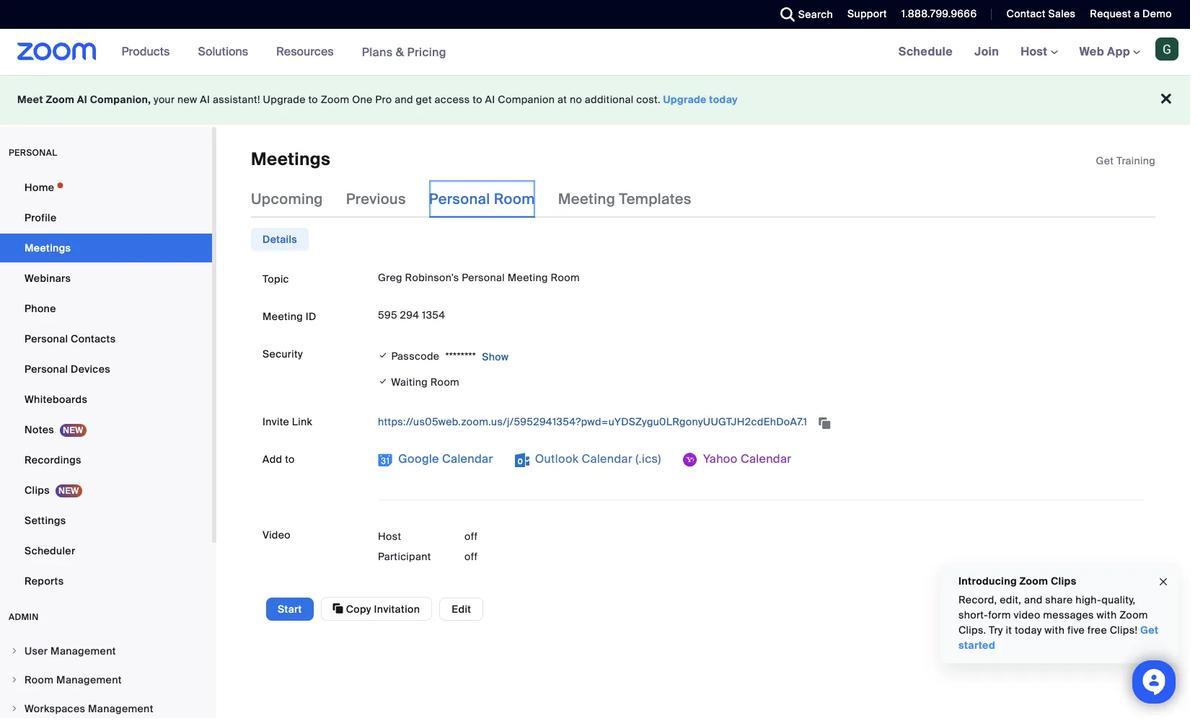 Task type: describe. For each thing, give the bounding box(es) containing it.
form
[[989, 609, 1012, 622]]

workspaces management menu item
[[0, 696, 212, 719]]

meeting for meeting templates
[[558, 190, 616, 209]]

right image
[[10, 676, 19, 685]]

copy url image
[[818, 418, 832, 428]]

settings
[[25, 515, 66, 528]]

1 vertical spatial with
[[1045, 624, 1065, 637]]

management for user management
[[51, 645, 116, 658]]

********
[[446, 350, 476, 363]]

record, edit, and share high-quality, short-form video messages with zoom clips. try it today with five free clips!
[[959, 594, 1149, 637]]

(.ics)
[[636, 452, 662, 467]]

get training
[[1097, 154, 1156, 167]]

banner containing products
[[0, 29, 1191, 76]]

training
[[1117, 154, 1156, 167]]

waiting
[[391, 376, 428, 389]]

1 checked image from the top
[[378, 349, 389, 363]]

join
[[975, 44, 1000, 59]]

new
[[178, 93, 197, 106]]

user management menu item
[[0, 638, 212, 665]]

1 vertical spatial host
[[378, 531, 402, 544]]

topic element
[[378, 268, 1145, 289]]

zoom logo image
[[17, 43, 96, 61]]

0 vertical spatial meetings
[[251, 148, 331, 170]]

zoom right meet
[[46, 93, 75, 106]]

participant
[[378, 551, 431, 564]]

web
[[1080, 44, 1105, 59]]

schedule
[[899, 44, 953, 59]]

support
[[848, 7, 888, 20]]

profile
[[25, 211, 57, 224]]

details tab list
[[251, 228, 309, 251]]

webinars link
[[0, 264, 212, 293]]

solutions button
[[198, 29, 255, 75]]

meet zoom ai companion, footer
[[0, 75, 1191, 125]]

introducing zoom clips
[[959, 575, 1077, 588]]

security
[[263, 348, 303, 361]]

calendar for yahoo
[[741, 452, 792, 467]]

3 ai from the left
[[485, 93, 495, 106]]

off for host
[[465, 531, 478, 544]]

plans & pricing
[[362, 44, 447, 60]]

https://us05web.zoom.us/j/5952941354?pwd=uydszygu0lrgonyuugtjh2cdehdoa7.1 application
[[378, 411, 1145, 434]]

home link
[[0, 173, 212, 202]]

products button
[[122, 29, 176, 75]]

resources button
[[276, 29, 340, 75]]

webinars
[[25, 272, 71, 285]]

admin menu menu
[[0, 638, 212, 719]]

contact
[[1007, 7, 1046, 20]]

edit button
[[440, 598, 484, 621]]

btn image for google calendar
[[378, 454, 393, 468]]

whiteboards link
[[0, 385, 212, 414]]

meet
[[17, 93, 43, 106]]

1 ai from the left
[[77, 93, 87, 106]]

invitation
[[374, 604, 420, 617]]

room management
[[25, 674, 122, 687]]

yahoo calendar link
[[683, 448, 792, 472]]

templates
[[619, 190, 692, 209]]

user management
[[25, 645, 116, 658]]

yahoo
[[704, 452, 738, 467]]

management for room management
[[56, 674, 122, 687]]

greg
[[378, 272, 403, 285]]

0 vertical spatial with
[[1097, 609, 1118, 622]]

at
[[558, 93, 567, 106]]

recordings
[[25, 454, 81, 467]]

no
[[570, 93, 583, 106]]

personal devices link
[[0, 355, 212, 384]]

passcode ******** show
[[391, 350, 509, 364]]

copy invitation
[[344, 604, 420, 617]]

right image for user management
[[10, 647, 19, 656]]

your
[[154, 93, 175, 106]]

1 upgrade from the left
[[263, 93, 306, 106]]

join link
[[964, 29, 1010, 75]]

room management menu item
[[0, 667, 212, 694]]

robinson's
[[405, 272, 459, 285]]

notes
[[25, 424, 54, 437]]

contact sales
[[1007, 7, 1076, 20]]

today inside 'record, edit, and share high-quality, short-form video messages with zoom clips. try it today with five free clips!'
[[1015, 624, 1043, 637]]

host inside meetings navigation
[[1021, 44, 1051, 59]]

settings link
[[0, 507, 212, 536]]

companion
[[498, 93, 555, 106]]

595
[[378, 309, 398, 322]]

outlook calendar (.ics) link
[[515, 448, 662, 472]]

2 upgrade from the left
[[664, 93, 707, 106]]

notes link
[[0, 416, 212, 445]]

passcode
[[391, 350, 440, 363]]

sales
[[1049, 7, 1076, 20]]

try
[[990, 624, 1004, 637]]

room inside tabs of meeting tab list
[[494, 190, 535, 209]]

copy image
[[333, 603, 344, 616]]

calendar for outlook
[[582, 452, 633, 467]]

previous
[[346, 190, 406, 209]]

meeting templates
[[558, 190, 692, 209]]

workspaces management
[[25, 703, 154, 716]]

right image for workspaces management
[[10, 705, 19, 714]]

product information navigation
[[111, 29, 457, 76]]

zoom inside 'record, edit, and share high-quality, short-form video messages with zoom clips. try it today with five free clips!'
[[1120, 609, 1149, 622]]

pricing
[[407, 44, 447, 60]]

btn image for outlook calendar (.ics)
[[515, 454, 529, 468]]

devices
[[71, 363, 110, 376]]

quality,
[[1102, 594, 1136, 607]]

invite link
[[263, 416, 312, 429]]

personal menu menu
[[0, 173, 212, 598]]

profile picture image
[[1156, 38, 1179, 61]]

and inside 'record, edit, and share high-quality, short-form video messages with zoom clips. try it today with five free clips!'
[[1025, 594, 1043, 607]]

get for get started
[[1141, 624, 1159, 637]]

get started link
[[959, 624, 1159, 652]]

search
[[799, 8, 834, 21]]

reports link
[[0, 567, 212, 596]]

details tab
[[251, 228, 309, 251]]

phone
[[25, 302, 56, 315]]

google calendar link
[[378, 448, 493, 472]]

host element for host
[[465, 530, 551, 544]]

five
[[1068, 624, 1086, 637]]

show
[[482, 351, 509, 364]]

upcoming
[[251, 190, 323, 209]]

1354
[[422, 309, 446, 322]]

1.888.799.9666
[[902, 7, 978, 20]]

a
[[1135, 7, 1141, 20]]

clips link
[[0, 476, 212, 505]]

high-
[[1076, 594, 1102, 607]]

&
[[396, 44, 404, 60]]

pro
[[376, 93, 392, 106]]

clips inside 'link'
[[25, 484, 50, 497]]

1 horizontal spatial to
[[308, 93, 318, 106]]

meetings inside personal menu menu
[[25, 242, 71, 255]]

zoom up edit,
[[1020, 575, 1049, 588]]



Task type: locate. For each thing, give the bounding box(es) containing it.
1 horizontal spatial clips
[[1051, 575, 1077, 588]]

video
[[1014, 609, 1041, 622]]

1 vertical spatial today
[[1015, 624, 1043, 637]]

edit
[[452, 603, 472, 616]]

btn image inside outlook calendar (.ics) link
[[515, 454, 529, 468]]

host up participant
[[378, 531, 402, 544]]

https://us05web.zoom.us/j/5952941354?pwd=uydszygu0lrgonyuugtjh2cdehdoa7.1 link
[[378, 416, 811, 429]]

2 right image from the top
[[10, 705, 19, 714]]

0 horizontal spatial and
[[395, 93, 413, 106]]

personal inside topic element
[[462, 272, 505, 285]]

checked image left passcode
[[378, 349, 389, 363]]

right image left user
[[10, 647, 19, 656]]

access
[[435, 93, 470, 106]]

tabs of meeting tab list
[[251, 181, 715, 218]]

1 horizontal spatial host
[[1021, 44, 1051, 59]]

host
[[1021, 44, 1051, 59], [378, 531, 402, 544]]

search button
[[770, 0, 837, 29]]

contact sales link
[[996, 0, 1080, 29], [1007, 7, 1076, 20]]

calendar right google
[[442, 452, 493, 467]]

2 calendar from the left
[[582, 452, 633, 467]]

2 btn image from the left
[[515, 454, 529, 468]]

2 vertical spatial management
[[88, 703, 154, 716]]

google
[[399, 452, 439, 467]]

calendar down https://us05web.zoom.us/j/5952941354?pwd=uydszygu0lrgonyuugtjh2cdehdoa7.1 'link'
[[582, 452, 633, 467]]

2 ai from the left
[[200, 93, 210, 106]]

2 vertical spatial meeting
[[263, 311, 303, 324]]

1 vertical spatial and
[[1025, 594, 1043, 607]]

1 host element from the top
[[465, 530, 551, 544]]

room
[[494, 190, 535, 209], [551, 272, 580, 285], [431, 376, 460, 389], [25, 674, 54, 687]]

1 horizontal spatial with
[[1097, 609, 1118, 622]]

0 horizontal spatial btn image
[[378, 454, 393, 468]]

and inside meet zoom ai companion, 'footer'
[[395, 93, 413, 106]]

zoom
[[46, 93, 75, 106], [321, 93, 350, 106], [1020, 575, 1049, 588], [1120, 609, 1149, 622]]

get for get training
[[1097, 154, 1115, 167]]

id
[[306, 311, 317, 324]]

0 vertical spatial and
[[395, 93, 413, 106]]

copy invitation button
[[321, 598, 432, 622]]

btn image left outlook
[[515, 454, 529, 468]]

1 right image from the top
[[10, 647, 19, 656]]

edit,
[[1000, 594, 1022, 607]]

1 vertical spatial get
[[1141, 624, 1159, 637]]

waiting room
[[389, 376, 460, 389]]

1 horizontal spatial and
[[1025, 594, 1043, 607]]

0 horizontal spatial to
[[285, 454, 295, 467]]

whiteboards
[[25, 393, 87, 406]]

ai
[[77, 93, 87, 106], [200, 93, 210, 106], [485, 93, 495, 106]]

meeting inside tab list
[[558, 190, 616, 209]]

294
[[400, 309, 420, 322]]

1 horizontal spatial today
[[1015, 624, 1043, 637]]

off for participant
[[465, 551, 478, 564]]

record,
[[959, 594, 998, 607]]

topic
[[263, 273, 289, 286]]

checked image left waiting on the bottom left of page
[[378, 375, 389, 390]]

0 horizontal spatial get
[[1097, 154, 1115, 167]]

outlook
[[535, 452, 579, 467]]

recordings link
[[0, 446, 212, 475]]

personal
[[429, 190, 490, 209], [462, 272, 505, 285], [25, 333, 68, 346], [25, 363, 68, 376]]

management down room management menu item
[[88, 703, 154, 716]]

management
[[51, 645, 116, 658], [56, 674, 122, 687], [88, 703, 154, 716]]

host element
[[465, 530, 551, 544], [465, 550, 551, 565]]

1 vertical spatial management
[[56, 674, 122, 687]]

1 calendar from the left
[[442, 452, 493, 467]]

host button
[[1021, 44, 1058, 59]]

0 vertical spatial off
[[465, 531, 478, 544]]

1 horizontal spatial btn image
[[515, 454, 529, 468]]

and up video at the bottom right of the page
[[1025, 594, 1043, 607]]

ai left 'companion,'
[[77, 93, 87, 106]]

upgrade today link
[[664, 93, 738, 106]]

request
[[1091, 7, 1132, 20]]

add
[[263, 454, 283, 467]]

host down "contact sales" at top right
[[1021, 44, 1051, 59]]

start
[[278, 603, 302, 616]]

upgrade right cost.
[[664, 93, 707, 106]]

zoom left one at the top left of page
[[321, 93, 350, 106]]

one
[[352, 93, 373, 106]]

calendar down https://us05web.zoom.us/j/5952941354?pwd=uydszygu0lrgonyuugtjh2cdehdoa7.1 application
[[741, 452, 792, 467]]

1 off from the top
[[465, 531, 478, 544]]

solutions
[[198, 44, 248, 59]]

introducing
[[959, 575, 1018, 588]]

ai right 'new'
[[200, 93, 210, 106]]

management for workspaces management
[[88, 703, 154, 716]]

1 vertical spatial checked image
[[378, 375, 389, 390]]

schedule link
[[888, 29, 964, 75]]

with
[[1097, 609, 1118, 622], [1045, 624, 1065, 637]]

2 off from the top
[[465, 551, 478, 564]]

personal contacts link
[[0, 325, 212, 354]]

1 horizontal spatial ai
[[200, 93, 210, 106]]

meeting
[[558, 190, 616, 209], [508, 272, 548, 285], [263, 311, 303, 324]]

2 host element from the top
[[465, 550, 551, 565]]

upgrade down "product information" "navigation"
[[263, 93, 306, 106]]

2 checked image from the top
[[378, 375, 389, 390]]

request a demo link
[[1080, 0, 1191, 29], [1091, 7, 1173, 20]]

clips up the settings
[[25, 484, 50, 497]]

0 vertical spatial management
[[51, 645, 116, 658]]

and left get
[[395, 93, 413, 106]]

meeting id
[[263, 311, 317, 324]]

with down messages
[[1045, 624, 1065, 637]]

0 vertical spatial get
[[1097, 154, 1115, 167]]

meetings up webinars
[[25, 242, 71, 255]]

room inside topic element
[[551, 272, 580, 285]]

messages
[[1044, 609, 1095, 622]]

yahoo calendar
[[701, 452, 792, 467]]

checked image
[[378, 349, 389, 363], [378, 375, 389, 390]]

management up workspaces management
[[56, 674, 122, 687]]

today inside meet zoom ai companion, 'footer'
[[710, 93, 738, 106]]

clips
[[25, 484, 50, 497], [1051, 575, 1077, 588]]

personal devices
[[25, 363, 110, 376]]

right image down right icon
[[10, 705, 19, 714]]

start button
[[266, 598, 314, 621]]

0 vertical spatial meeting
[[558, 190, 616, 209]]

short-
[[959, 609, 989, 622]]

add to element
[[378, 448, 1145, 486]]

0 vertical spatial today
[[710, 93, 738, 106]]

get right "clips!"
[[1141, 624, 1159, 637]]

1 horizontal spatial meetings
[[251, 148, 331, 170]]

0 vertical spatial host element
[[465, 530, 551, 544]]

personal room
[[429, 190, 535, 209]]

2 horizontal spatial ai
[[485, 93, 495, 106]]

home
[[25, 181, 54, 194]]

to down resources dropdown button
[[308, 93, 318, 106]]

3 calendar from the left
[[741, 452, 792, 467]]

0 horizontal spatial calendar
[[442, 452, 493, 467]]

to right the add
[[285, 454, 295, 467]]

1 horizontal spatial get
[[1141, 624, 1159, 637]]

calendar
[[442, 452, 493, 467], [582, 452, 633, 467], [741, 452, 792, 467]]

user
[[25, 645, 48, 658]]

btn image left yahoo
[[683, 454, 698, 468]]

plans
[[362, 44, 393, 60]]

get training link
[[1097, 154, 1156, 167]]

get inside 'get started'
[[1141, 624, 1159, 637]]

assistant!
[[213, 93, 260, 106]]

1 horizontal spatial upgrade
[[664, 93, 707, 106]]

btn image inside google calendar link
[[378, 454, 393, 468]]

copy
[[346, 604, 372, 617]]

web app button
[[1080, 44, 1141, 59]]

banner
[[0, 29, 1191, 76]]

0 horizontal spatial meetings
[[25, 242, 71, 255]]

personal inside tabs of meeting tab list
[[429, 190, 490, 209]]

it
[[1006, 624, 1013, 637]]

clips up the share
[[1051, 575, 1077, 588]]

close image
[[1158, 574, 1170, 591]]

get
[[416, 93, 432, 106]]

0 vertical spatial clips
[[25, 484, 50, 497]]

scheduler link
[[0, 537, 212, 566]]

1 horizontal spatial meeting
[[508, 272, 548, 285]]

1 vertical spatial meeting
[[508, 272, 548, 285]]

btn image
[[378, 454, 393, 468], [515, 454, 529, 468], [683, 454, 698, 468]]

get left training
[[1097, 154, 1115, 167]]

contacts
[[71, 333, 116, 346]]

web app
[[1080, 44, 1131, 59]]

right image inside workspaces management menu item
[[10, 705, 19, 714]]

host element for participant
[[465, 550, 551, 565]]

0 horizontal spatial meeting
[[263, 311, 303, 324]]

0 horizontal spatial with
[[1045, 624, 1065, 637]]

meetings
[[251, 148, 331, 170], [25, 242, 71, 255]]

ai left companion
[[485, 93, 495, 106]]

1 vertical spatial meetings
[[25, 242, 71, 255]]

meetings up the upcoming
[[251, 148, 331, 170]]

add to
[[263, 454, 295, 467]]

2 horizontal spatial to
[[473, 93, 483, 106]]

0 horizontal spatial host
[[378, 531, 402, 544]]

clips.
[[959, 624, 987, 637]]

personal inside 'link'
[[25, 333, 68, 346]]

calendar for google
[[442, 452, 493, 467]]

btn image left google
[[378, 454, 393, 468]]

companion,
[[90, 93, 151, 106]]

with up free
[[1097, 609, 1118, 622]]

to
[[308, 93, 318, 106], [473, 93, 483, 106], [285, 454, 295, 467]]

request a demo
[[1091, 7, 1173, 20]]

room inside menu item
[[25, 674, 54, 687]]

2 horizontal spatial btn image
[[683, 454, 698, 468]]

2 horizontal spatial calendar
[[741, 452, 792, 467]]

btn image for yahoo calendar
[[683, 454, 698, 468]]

meetings navigation
[[888, 29, 1191, 76]]

admin
[[9, 612, 39, 624]]

0 horizontal spatial today
[[710, 93, 738, 106]]

profile link
[[0, 204, 212, 232]]

0 vertical spatial right image
[[10, 647, 19, 656]]

management up room management
[[51, 645, 116, 658]]

meeting for meeting id
[[263, 311, 303, 324]]

zoom up "clips!"
[[1120, 609, 1149, 622]]

1 vertical spatial host element
[[465, 550, 551, 565]]

personal for personal room
[[429, 190, 490, 209]]

3 btn image from the left
[[683, 454, 698, 468]]

1 horizontal spatial calendar
[[582, 452, 633, 467]]

personal for personal devices
[[25, 363, 68, 376]]

started
[[959, 639, 996, 652]]

1 vertical spatial right image
[[10, 705, 19, 714]]

0 vertical spatial host
[[1021, 44, 1051, 59]]

1 btn image from the left
[[378, 454, 393, 468]]

1 vertical spatial off
[[465, 551, 478, 564]]

0 horizontal spatial clips
[[25, 484, 50, 497]]

to right access
[[473, 93, 483, 106]]

personal for personal contacts
[[25, 333, 68, 346]]

1 vertical spatial clips
[[1051, 575, 1077, 588]]

meetings link
[[0, 234, 212, 263]]

0 horizontal spatial ai
[[77, 93, 87, 106]]

btn image inside yahoo calendar link
[[683, 454, 698, 468]]

support link
[[837, 0, 891, 29], [848, 7, 888, 20]]

additional
[[585, 93, 634, 106]]

right image
[[10, 647, 19, 656], [10, 705, 19, 714]]

meeting inside topic element
[[508, 272, 548, 285]]

0 vertical spatial checked image
[[378, 349, 389, 363]]

right image inside "user management" menu item
[[10, 647, 19, 656]]

2 horizontal spatial meeting
[[558, 190, 616, 209]]

0 horizontal spatial upgrade
[[263, 93, 306, 106]]

share
[[1046, 594, 1074, 607]]

595 294 1354
[[378, 309, 446, 322]]

details
[[263, 233, 297, 246]]



Task type: vqa. For each thing, say whether or not it's contained in the screenshot.
Room
yes



